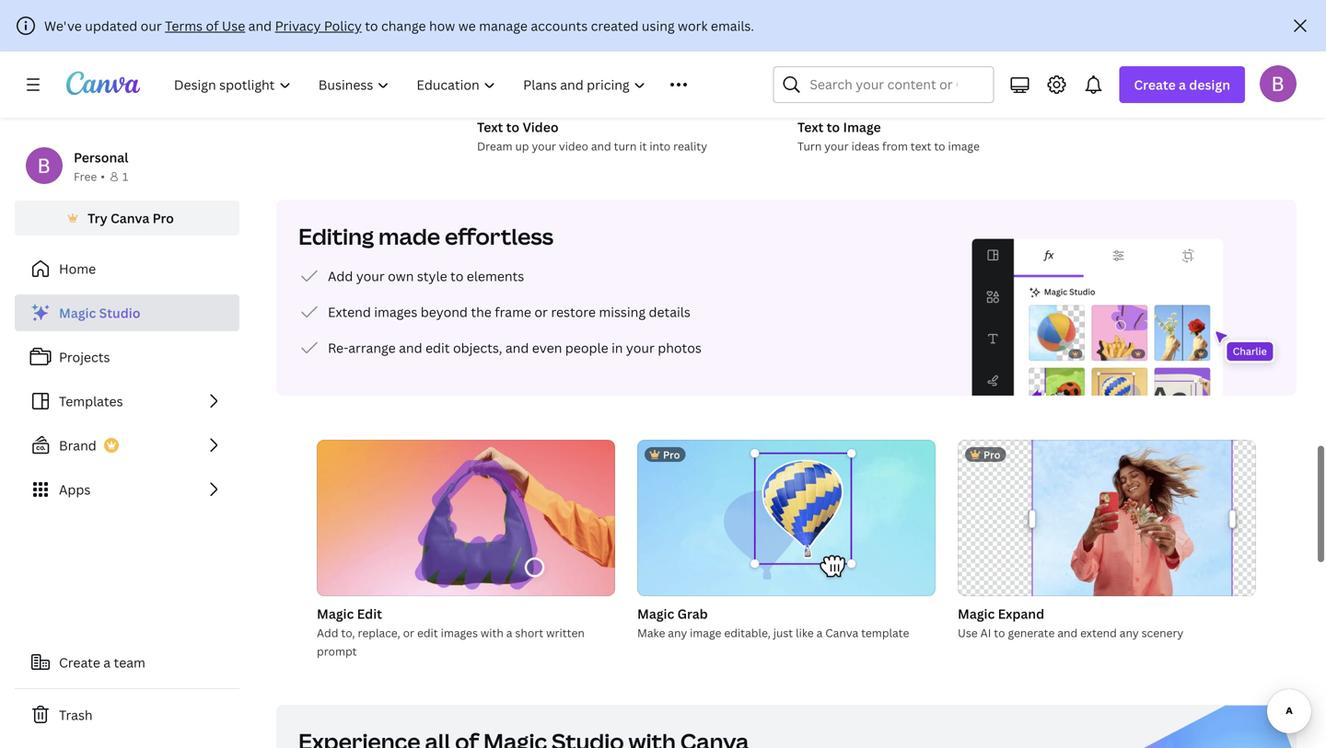 Task type: describe. For each thing, give the bounding box(es) containing it.
your inside text to video dream up your video and turn it into reality
[[532, 139, 556, 154]]

we've updated our terms of use and privacy policy to change how we manage accounts created using work emails.
[[44, 17, 754, 35]]

video
[[523, 118, 559, 136]]

with
[[481, 626, 504, 641]]

a inside "button"
[[103, 654, 111, 672]]

turn
[[614, 139, 637, 154]]

from
[[882, 139, 908, 154]]

0 vertical spatial use
[[222, 17, 245, 35]]

to,
[[341, 626, 355, 641]]

templates link
[[15, 383, 239, 420]]

short
[[515, 626, 544, 641]]

studio
[[99, 304, 140, 322]]

pro inside button
[[152, 210, 174, 227]]

any inside the magic grab make any image editable, just like a canva template
[[668, 626, 687, 641]]

projects
[[59, 349, 110, 366]]

our
[[141, 17, 162, 35]]

using
[[642, 17, 675, 35]]

magic edit group
[[317, 440, 615, 661]]

trash
[[59, 707, 93, 724]]

expand
[[998, 606, 1044, 623]]

any inside magic expand use ai to generate and extend any scenery
[[1120, 626, 1139, 641]]

your left own at the top of the page
[[356, 268, 385, 285]]

extend
[[1080, 626, 1117, 641]]

1
[[122, 169, 128, 184]]

text for text to image
[[798, 118, 824, 136]]

restore
[[551, 303, 596, 321]]

the
[[471, 303, 492, 321]]

your right the in
[[626, 339, 655, 357]]

pro for magic grab
[[663, 448, 680, 462]]

generate
[[1008, 626, 1055, 641]]

magic studio link
[[15, 295, 239, 332]]

apps
[[59, 481, 91, 499]]

brand link
[[15, 427, 239, 464]]

into
[[650, 139, 671, 154]]

written
[[546, 626, 585, 641]]

accounts
[[531, 17, 588, 35]]

create a team
[[59, 654, 145, 672]]

manage
[[479, 17, 528, 35]]

and left even
[[505, 339, 529, 357]]

canva inside the magic grab make any image editable, just like a canva template
[[825, 626, 858, 641]]

images inside magic edit add to, replace, or edit images with a short written prompt
[[441, 626, 478, 641]]

list containing add your own style to elements
[[298, 265, 702, 359]]

extend images beyond the frame or restore missing details
[[328, 303, 691, 321]]

just
[[773, 626, 793, 641]]

missing
[[599, 303, 646, 321]]

Search search field
[[810, 67, 957, 102]]

templates
[[59, 393, 123, 410]]

try
[[88, 210, 107, 227]]

how
[[429, 17, 455, 35]]

in
[[612, 339, 623, 357]]

replace,
[[358, 626, 400, 641]]

to right style
[[450, 268, 464, 285]]

re-arrange and edit objects, and even people in your photos
[[328, 339, 702, 357]]

video
[[559, 139, 588, 154]]

reality
[[673, 139, 707, 154]]

to inside text to video dream up your video and turn it into reality
[[506, 118, 520, 136]]

edit
[[357, 606, 382, 623]]

team
[[114, 654, 145, 672]]

list containing magic studio
[[15, 295, 239, 508]]

pro group for expand
[[958, 440, 1256, 597]]

editable,
[[724, 626, 771, 641]]

style
[[417, 268, 447, 285]]

it
[[639, 139, 647, 154]]

magic for magic grab make any image editable, just like a canva template
[[637, 606, 674, 623]]

create a design button
[[1119, 66, 1245, 103]]

ideas
[[851, 139, 880, 154]]

add your own style to elements
[[328, 268, 524, 285]]

home
[[59, 260, 96, 278]]

of
[[206, 17, 219, 35]]

or for frame
[[535, 303, 548, 321]]

grab
[[677, 606, 708, 623]]

pro for magic expand
[[984, 448, 1001, 462]]

and inside magic expand use ai to generate and extend any scenery
[[1058, 626, 1078, 641]]

design
[[1189, 76, 1230, 93]]

brand
[[59, 437, 97, 454]]

details
[[649, 303, 691, 321]]

trash link
[[15, 697, 239, 734]]

ai
[[980, 626, 991, 641]]

and left "privacy"
[[248, 17, 272, 35]]

policy
[[324, 17, 362, 35]]

canva inside try canva pro button
[[110, 210, 149, 227]]

own
[[388, 268, 414, 285]]

made
[[379, 221, 440, 251]]

magic edit add to, replace, or edit images with a short written prompt
[[317, 606, 585, 659]]

text to image turn your ideas from text to image
[[798, 118, 980, 154]]

re-
[[328, 339, 348, 357]]



Task type: locate. For each thing, give the bounding box(es) containing it.
group
[[317, 440, 615, 597]]

free •
[[74, 169, 105, 184]]

editing
[[298, 221, 374, 251]]

top level navigation element
[[162, 66, 729, 103], [162, 66, 729, 103]]

or for replace,
[[403, 626, 414, 641]]

extend
[[328, 303, 371, 321]]

0 horizontal spatial use
[[222, 17, 245, 35]]

use right of
[[222, 17, 245, 35]]

create left team
[[59, 654, 100, 672]]

magic grab group
[[637, 440, 936, 643]]

turn
[[798, 139, 822, 154]]

1 horizontal spatial pro group
[[958, 440, 1256, 597]]

canva
[[110, 210, 149, 227], [825, 626, 858, 641]]

canva right like
[[825, 626, 858, 641]]

beyond
[[421, 303, 468, 321]]

magic inside magic expand use ai to generate and extend any scenery
[[958, 606, 995, 623]]

change
[[381, 17, 426, 35]]

terms
[[165, 17, 203, 35]]

create a team button
[[15, 645, 239, 682]]

up
[[515, 139, 529, 154]]

magic up to,
[[317, 606, 354, 623]]

1 vertical spatial images
[[441, 626, 478, 641]]

privacy
[[275, 17, 321, 35]]

1 vertical spatial canva
[[825, 626, 858, 641]]

0 horizontal spatial image
[[690, 626, 721, 641]]

1 horizontal spatial image
[[948, 139, 980, 154]]

magic for magic edit add to, replace, or edit images with a short written prompt
[[317, 606, 354, 623]]

edit inside list
[[425, 339, 450, 357]]

1 horizontal spatial text
[[798, 118, 824, 136]]

0 horizontal spatial pro group
[[637, 440, 936, 597]]

work
[[678, 17, 708, 35]]

image
[[843, 118, 881, 136]]

and left extend in the bottom right of the page
[[1058, 626, 1078, 641]]

0 horizontal spatial create
[[59, 654, 100, 672]]

1 vertical spatial add
[[317, 626, 338, 641]]

magic inside magic edit add to, replace, or edit images with a short written prompt
[[317, 606, 354, 623]]

create for create a design
[[1134, 76, 1176, 93]]

arrange
[[348, 339, 396, 357]]

image inside the magic grab make any image editable, just like a canva template
[[690, 626, 721, 641]]

magic left studio
[[59, 304, 96, 322]]

any
[[668, 626, 687, 641], [1120, 626, 1139, 641]]

text up dream at the left top
[[477, 118, 503, 136]]

0 vertical spatial create
[[1134, 76, 1176, 93]]

text
[[911, 139, 931, 154]]

emails.
[[711, 17, 754, 35]]

magic edit image
[[317, 440, 615, 597]]

a inside dropdown button
[[1179, 76, 1186, 93]]

a right with
[[506, 626, 512, 641]]

text to video dream up your video and turn it into reality
[[477, 118, 707, 154]]

1 vertical spatial use
[[958, 626, 978, 641]]

0 vertical spatial canva
[[110, 210, 149, 227]]

magic expand use ai to generate and extend any scenery
[[958, 606, 1184, 641]]

magic for magic studio
[[59, 304, 96, 322]]

images left with
[[441, 626, 478, 641]]

or inside list
[[535, 303, 548, 321]]

to
[[365, 17, 378, 35], [506, 118, 520, 136], [827, 118, 840, 136], [934, 139, 945, 154], [450, 268, 464, 285], [994, 626, 1005, 641]]

your right 'turn'
[[824, 139, 849, 154]]

we've
[[44, 17, 82, 35]]

bob builder image
[[1260, 65, 1297, 102]]

a inside the magic grab make any image editable, just like a canva template
[[817, 626, 823, 641]]

1 horizontal spatial canva
[[825, 626, 858, 641]]

1 horizontal spatial or
[[535, 303, 548, 321]]

text up 'turn'
[[798, 118, 824, 136]]

1 horizontal spatial use
[[958, 626, 978, 641]]

magic for magic expand use ai to generate and extend any scenery
[[958, 606, 995, 623]]

people
[[565, 339, 608, 357]]

text
[[477, 118, 503, 136], [798, 118, 824, 136]]

use
[[222, 17, 245, 35], [958, 626, 978, 641]]

and
[[248, 17, 272, 35], [591, 139, 611, 154], [399, 339, 422, 357], [505, 339, 529, 357], [1058, 626, 1078, 641]]

0 horizontal spatial pro
[[152, 210, 174, 227]]

image down the grab
[[690, 626, 721, 641]]

to left image
[[827, 118, 840, 136]]

to inside magic expand use ai to generate and extend any scenery
[[994, 626, 1005, 641]]

1 pro group from the left
[[637, 440, 936, 597]]

frame
[[495, 303, 531, 321]]

editing made effortless
[[298, 221, 554, 251]]

magic up ai
[[958, 606, 995, 623]]

edit inside magic edit add to, replace, or edit images with a short written prompt
[[417, 626, 438, 641]]

or right frame
[[535, 303, 548, 321]]

1 text from the left
[[477, 118, 503, 136]]

magic up the make
[[637, 606, 674, 623]]

projects link
[[15, 339, 239, 376]]

your inside 'text to image turn your ideas from text to image'
[[824, 139, 849, 154]]

add left to,
[[317, 626, 338, 641]]

template
[[861, 626, 909, 641]]

or inside magic edit add to, replace, or edit images with a short written prompt
[[403, 626, 414, 641]]

1 vertical spatial or
[[403, 626, 414, 641]]

1 vertical spatial image
[[690, 626, 721, 641]]

1 vertical spatial edit
[[417, 626, 438, 641]]

magic inside the magic grab make any image editable, just like a canva template
[[637, 606, 674, 623]]

1 horizontal spatial create
[[1134, 76, 1176, 93]]

elements
[[467, 268, 524, 285]]

magic expand group
[[958, 440, 1256, 643]]

1 horizontal spatial pro
[[663, 448, 680, 462]]

0 vertical spatial edit
[[425, 339, 450, 357]]

objects,
[[453, 339, 502, 357]]

magic studio
[[59, 304, 140, 322]]

image
[[948, 139, 980, 154], [690, 626, 721, 641]]

photos
[[658, 339, 702, 357]]

•
[[101, 169, 105, 184]]

personal
[[74, 149, 128, 166]]

to up the up
[[506, 118, 520, 136]]

pro inside magic expand group
[[984, 448, 1001, 462]]

created
[[591, 17, 639, 35]]

a left team
[[103, 654, 111, 672]]

use inside magic expand use ai to generate and extend any scenery
[[958, 626, 978, 641]]

0 vertical spatial or
[[535, 303, 548, 321]]

add up 'extend'
[[328, 268, 353, 285]]

text for text to video
[[477, 118, 503, 136]]

2 horizontal spatial pro
[[984, 448, 1001, 462]]

your down video
[[532, 139, 556, 154]]

dream
[[477, 139, 513, 154]]

1 vertical spatial create
[[59, 654, 100, 672]]

0 horizontal spatial canva
[[110, 210, 149, 227]]

2 pro group from the left
[[958, 440, 1256, 597]]

any down the grab
[[668, 626, 687, 641]]

edit right replace,
[[417, 626, 438, 641]]

we
[[458, 17, 476, 35]]

try canva pro button
[[15, 201, 239, 236]]

0 horizontal spatial text
[[477, 118, 503, 136]]

1 horizontal spatial list
[[298, 265, 702, 359]]

edit down beyond
[[425, 339, 450, 357]]

0 horizontal spatial or
[[403, 626, 414, 641]]

apps link
[[15, 472, 239, 508]]

0 horizontal spatial any
[[668, 626, 687, 641]]

magic
[[59, 304, 96, 322], [317, 606, 354, 623], [637, 606, 674, 623], [958, 606, 995, 623]]

1 horizontal spatial images
[[441, 626, 478, 641]]

make
[[637, 626, 665, 641]]

pro group
[[637, 440, 936, 597], [958, 440, 1256, 597]]

a inside magic edit add to, replace, or edit images with a short written prompt
[[506, 626, 512, 641]]

and left turn
[[591, 139, 611, 154]]

add inside magic edit add to, replace, or edit images with a short written prompt
[[317, 626, 338, 641]]

free
[[74, 169, 97, 184]]

a right like
[[817, 626, 823, 641]]

None search field
[[773, 66, 994, 103]]

terms of use link
[[165, 17, 245, 35]]

pro inside the magic grab group
[[663, 448, 680, 462]]

text inside text to video dream up your video and turn it into reality
[[477, 118, 503, 136]]

or right replace,
[[403, 626, 414, 641]]

even
[[532, 339, 562, 357]]

pro
[[152, 210, 174, 227], [663, 448, 680, 462], [984, 448, 1001, 462]]

0 vertical spatial images
[[374, 303, 417, 321]]

use left ai
[[958, 626, 978, 641]]

like
[[796, 626, 814, 641]]

magic grab make any image editable, just like a canva template
[[637, 606, 909, 641]]

magic inside magic studio link
[[59, 304, 96, 322]]

text inside 'text to image turn your ideas from text to image'
[[798, 118, 824, 136]]

home link
[[15, 250, 239, 287]]

updated
[[85, 17, 137, 35]]

0 vertical spatial add
[[328, 268, 353, 285]]

pro group for grab
[[637, 440, 936, 597]]

and inside text to video dream up your video and turn it into reality
[[591, 139, 611, 154]]

list
[[298, 265, 702, 359], [15, 295, 239, 508]]

any right extend in the bottom right of the page
[[1120, 626, 1139, 641]]

0 vertical spatial image
[[948, 139, 980, 154]]

edit
[[425, 339, 450, 357], [417, 626, 438, 641]]

scenery
[[1142, 626, 1184, 641]]

to right ai
[[994, 626, 1005, 641]]

2 text from the left
[[798, 118, 824, 136]]

create
[[1134, 76, 1176, 93], [59, 654, 100, 672]]

try canva pro
[[88, 210, 174, 227]]

2 any from the left
[[1120, 626, 1139, 641]]

0 horizontal spatial list
[[15, 295, 239, 508]]

create for create a team
[[59, 654, 100, 672]]

magic expand image
[[958, 440, 1256, 597]]

your
[[532, 139, 556, 154], [824, 139, 849, 154], [356, 268, 385, 285], [626, 339, 655, 357]]

prompt
[[317, 644, 357, 659]]

a left design
[[1179, 76, 1186, 93]]

magic grab image
[[637, 440, 936, 597]]

canva right the try
[[110, 210, 149, 227]]

image inside 'text to image turn your ideas from text to image'
[[948, 139, 980, 154]]

images inside list
[[374, 303, 417, 321]]

image right text
[[948, 139, 980, 154]]

to right text
[[934, 139, 945, 154]]

create inside "button"
[[59, 654, 100, 672]]

effortless
[[445, 221, 554, 251]]

create a design
[[1134, 76, 1230, 93]]

add
[[328, 268, 353, 285], [317, 626, 338, 641]]

or
[[535, 303, 548, 321], [403, 626, 414, 641]]

0 horizontal spatial images
[[374, 303, 417, 321]]

and right arrange
[[399, 339, 422, 357]]

to right policy
[[365, 17, 378, 35]]

create left design
[[1134, 76, 1176, 93]]

1 any from the left
[[668, 626, 687, 641]]

images down own at the top of the page
[[374, 303, 417, 321]]

create inside dropdown button
[[1134, 76, 1176, 93]]

1 horizontal spatial any
[[1120, 626, 1139, 641]]



Task type: vqa. For each thing, say whether or not it's contained in the screenshot.
TEAM DETAILS link in the left of the page
no



